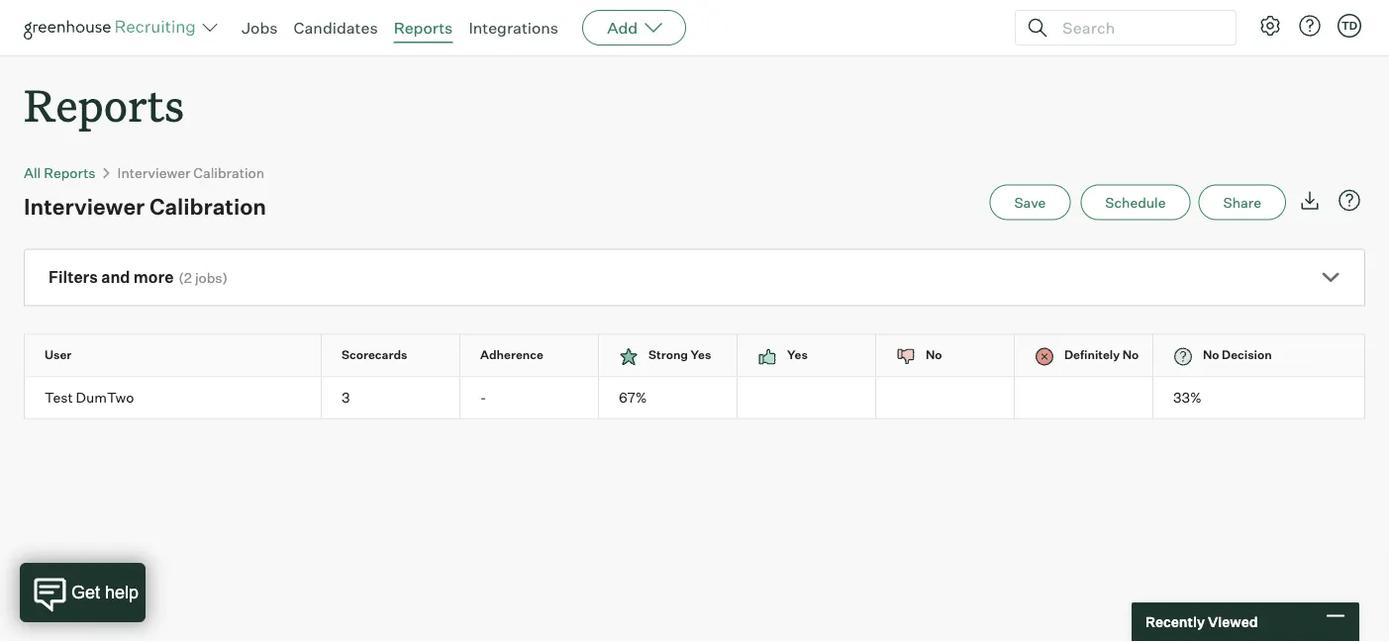 Task type: locate. For each thing, give the bounding box(es) containing it.
td button
[[1338, 14, 1362, 38]]

0 horizontal spatial yes
[[691, 347, 711, 362]]

3
[[342, 389, 350, 407]]

1 row from the top
[[25, 335, 1365, 377]]

1 vertical spatial interviewer
[[24, 193, 145, 220]]

1 vertical spatial calibration
[[149, 193, 266, 220]]

row down strong yes column header
[[25, 378, 1365, 419]]

all
[[24, 164, 41, 181]]

(
[[179, 270, 184, 287]]

save
[[1015, 194, 1046, 211]]

calibration
[[194, 164, 265, 181], [149, 193, 266, 220]]

3 no from the left
[[1203, 347, 1220, 362]]

scorecards
[[342, 347, 408, 362]]

grid
[[25, 335, 1365, 419]]

2 yes from the left
[[787, 347, 808, 362]]

test dumtwo
[[45, 389, 134, 407]]

td
[[1342, 19, 1358, 32]]

interviewer
[[117, 164, 191, 181], [24, 193, 145, 220]]

2 horizontal spatial no
[[1203, 347, 1220, 362]]

cell
[[738, 378, 877, 419], [877, 378, 1015, 419]]

save and schedule this report to revisit it! element
[[990, 185, 1081, 221]]

cell down yes column header on the bottom of page
[[738, 378, 877, 419]]

schedule button
[[1081, 185, 1191, 221]]

1 vertical spatial row
[[25, 378, 1365, 419]]

add button
[[583, 10, 687, 46]]

jobs link
[[242, 18, 278, 38]]

reports right all
[[44, 164, 96, 181]]

grid containing test dumtwo
[[25, 335, 1365, 419]]

interviewer right all reports link
[[117, 164, 191, 181]]

33%
[[1174, 389, 1202, 407]]

row
[[25, 335, 1365, 377], [25, 378, 1365, 419]]

row up 67%
[[25, 335, 1365, 377]]

row containing user
[[25, 335, 1365, 377]]

1 horizontal spatial no
[[1123, 347, 1139, 362]]

interviewer down all reports
[[24, 193, 145, 220]]

recently viewed
[[1146, 614, 1258, 631]]

0 vertical spatial interviewer calibration
[[117, 164, 265, 181]]

1 yes from the left
[[691, 347, 711, 362]]

greenhouse recruiting image
[[24, 16, 202, 40]]

filters
[[49, 268, 98, 287]]

reports
[[394, 18, 453, 38], [24, 75, 184, 134], [44, 164, 96, 181]]

interviewer calibration link
[[117, 164, 265, 181]]

row group
[[25, 378, 1365, 419]]

1 horizontal spatial yes
[[787, 347, 808, 362]]

cell down no column header
[[877, 378, 1015, 419]]

2 no from the left
[[1123, 347, 1139, 362]]

user
[[45, 347, 72, 362]]

reports down "greenhouse recruiting" image
[[24, 75, 184, 134]]

configure image
[[1259, 14, 1283, 38]]

yes
[[691, 347, 711, 362], [787, 347, 808, 362]]

0 vertical spatial row
[[25, 335, 1365, 377]]

dumtwo
[[76, 389, 134, 407]]

decision
[[1222, 347, 1272, 362]]

no
[[926, 347, 943, 362], [1123, 347, 1139, 362], [1203, 347, 1220, 362]]

-
[[480, 389, 487, 407]]

yes column header
[[738, 335, 893, 377]]

1 no from the left
[[926, 347, 943, 362]]

reports right candidates
[[394, 18, 453, 38]]

strong
[[649, 347, 688, 362]]

2 vertical spatial reports
[[44, 164, 96, 181]]

td button
[[1334, 10, 1366, 42]]

0 horizontal spatial no
[[926, 347, 943, 362]]

interviewer calibration
[[117, 164, 265, 181], [24, 193, 266, 220]]

yes inside strong yes column header
[[691, 347, 711, 362]]

save button
[[990, 185, 1071, 221]]

candidates
[[294, 18, 378, 38]]

add
[[607, 18, 638, 38]]

2 row from the top
[[25, 378, 1365, 419]]

scorecards column header
[[322, 335, 477, 377]]



Task type: describe. For each thing, give the bounding box(es) containing it.
all reports
[[24, 164, 96, 181]]

0 vertical spatial interviewer
[[117, 164, 191, 181]]

schedule
[[1106, 194, 1166, 211]]

share
[[1224, 194, 1262, 211]]

faq image
[[1338, 189, 1362, 213]]

adherence column header
[[461, 335, 616, 377]]

0 vertical spatial reports
[[394, 18, 453, 38]]

download image
[[1299, 189, 1322, 213]]

2
[[184, 270, 192, 287]]

)
[[222, 270, 228, 287]]

recently
[[1146, 614, 1205, 631]]

strong yes
[[649, 347, 711, 362]]

test
[[45, 389, 73, 407]]

row group containing test dumtwo
[[25, 378, 1365, 419]]

viewed
[[1208, 614, 1258, 631]]

no for no
[[926, 347, 943, 362]]

filters and more ( 2 jobs )
[[49, 268, 228, 287]]

jobs
[[242, 18, 278, 38]]

yes inside yes column header
[[787, 347, 808, 362]]

strong yes column header
[[599, 335, 755, 377]]

no column header
[[877, 335, 1032, 377]]

1 vertical spatial interviewer calibration
[[24, 193, 266, 220]]

row containing test dumtwo
[[25, 378, 1365, 419]]

jobs
[[195, 270, 222, 287]]

no decision
[[1203, 347, 1272, 362]]

definitely
[[1065, 347, 1120, 362]]

integrations link
[[469, 18, 559, 38]]

more
[[134, 268, 174, 287]]

1 cell from the left
[[738, 378, 877, 419]]

definitely no
[[1065, 347, 1139, 362]]

user column header
[[25, 335, 339, 377]]

no for no decision
[[1203, 347, 1220, 362]]

no decision column header
[[1154, 335, 1310, 377]]

2 cell from the left
[[877, 378, 1015, 419]]

definitely no column header
[[1015, 335, 1171, 377]]

67%
[[619, 389, 647, 407]]

Search text field
[[1058, 13, 1218, 42]]

0 vertical spatial calibration
[[194, 164, 265, 181]]

reports link
[[394, 18, 453, 38]]

candidates link
[[294, 18, 378, 38]]

integrations
[[469, 18, 559, 38]]

adherence
[[480, 347, 544, 362]]

and
[[101, 268, 130, 287]]

all reports link
[[24, 164, 96, 181]]

share button
[[1199, 185, 1287, 221]]

1 vertical spatial reports
[[24, 75, 184, 134]]



Task type: vqa. For each thing, say whether or not it's contained in the screenshot.
INTEGRATIONS link in the left of the page
yes



